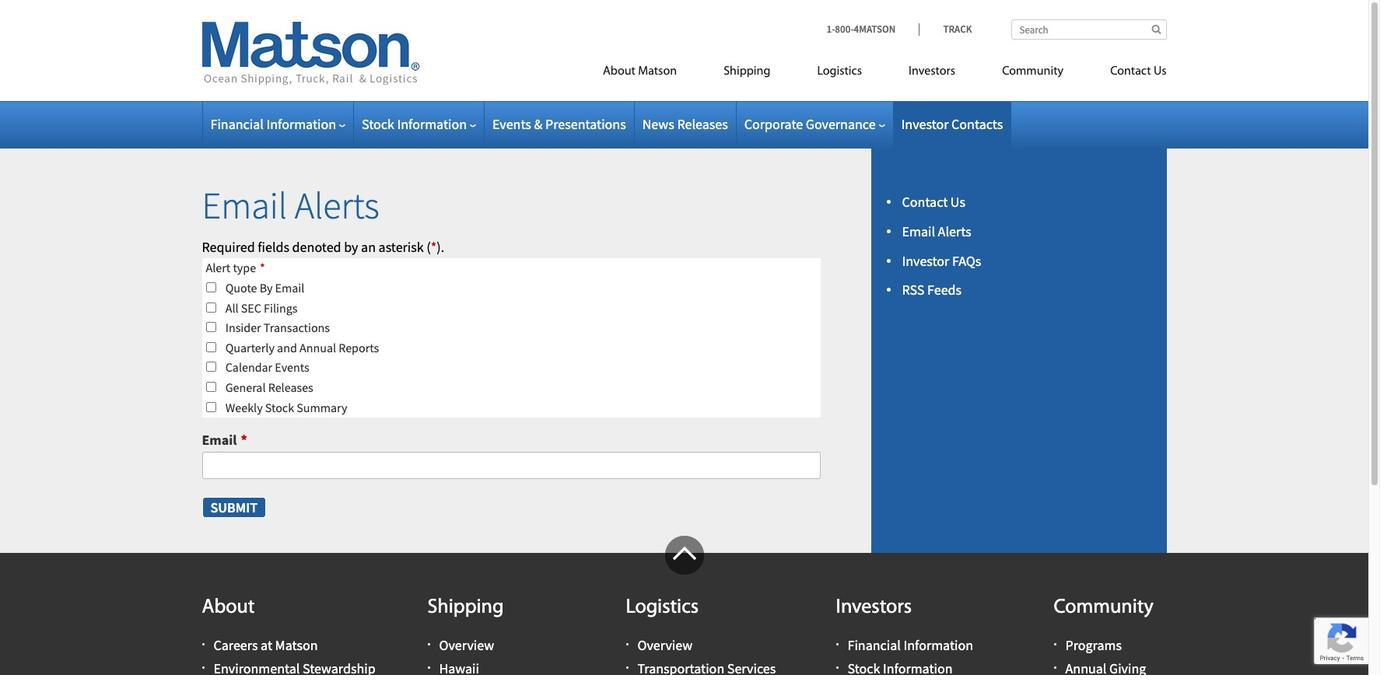 Task type: describe. For each thing, give the bounding box(es) containing it.
financial for rightmost financial information link
[[848, 637, 901, 655]]

calendar events
[[225, 360, 309, 375]]

an
[[361, 238, 376, 256]]

type
[[233, 260, 256, 276]]

presentations
[[546, 115, 626, 133]]

alert
[[206, 260, 230, 276]]

Calendar Events checkbox
[[206, 362, 216, 372]]

releases for news releases
[[677, 115, 728, 133]]

0 vertical spatial contact us link
[[1087, 58, 1167, 89]]

Weekly Stock Summary checkbox
[[206, 402, 216, 412]]

1 vertical spatial stock
[[265, 400, 294, 415]]

4matson
[[854, 23, 896, 36]]

weekly stock summary
[[225, 400, 347, 415]]

contact inside "link"
[[1111, 65, 1151, 78]]

email up investor faqs link
[[902, 222, 935, 240]]

required
[[202, 238, 255, 256]]

investor contacts
[[902, 115, 1003, 133]]

track link
[[919, 23, 972, 36]]

news releases link
[[643, 115, 728, 133]]

events & presentations link
[[493, 115, 626, 133]]

events & presentations
[[493, 115, 626, 133]]

asterisk
[[379, 238, 424, 256]]

footer containing about
[[0, 536, 1369, 675]]

1-
[[827, 23, 835, 36]]

All SEC Filings checkbox
[[206, 302, 216, 313]]

rss feeds link
[[902, 281, 962, 299]]

email up filings
[[275, 280, 305, 296]]

overview link for logistics
[[638, 637, 693, 655]]

financial information for financial information link to the left
[[210, 115, 336, 133]]

releases for general releases
[[268, 380, 313, 395]]

about matson
[[603, 65, 677, 78]]

1 horizontal spatial alerts
[[938, 222, 972, 240]]

Quarterly and Annual Reports checkbox
[[206, 342, 216, 352]]

reports
[[339, 340, 379, 355]]

all sec filings
[[225, 300, 298, 316]]

filings
[[264, 300, 298, 316]]

&
[[534, 115, 543, 133]]

sec
[[241, 300, 261, 316]]

about for about
[[202, 598, 255, 619]]

logistics inside top menu navigation
[[817, 65, 862, 78]]

shipping inside shipping link
[[724, 65, 771, 78]]

back to top image
[[665, 536, 704, 575]]

1 horizontal spatial financial information link
[[848, 637, 974, 655]]

financial for financial information link to the left
[[210, 115, 264, 133]]

overview for logistics
[[638, 637, 693, 655]]

overview for shipping
[[439, 637, 494, 655]]

(
[[427, 238, 431, 256]]

quarterly and annual reports
[[225, 340, 379, 355]]

general
[[225, 380, 266, 395]]

0 vertical spatial stock
[[362, 115, 394, 133]]

general releases
[[225, 380, 313, 395]]

information for financial information link to the left
[[267, 115, 336, 133]]

Email email field
[[202, 452, 821, 479]]

0 horizontal spatial contact
[[902, 193, 948, 211]]

0 horizontal spatial events
[[275, 360, 309, 375]]

matson image
[[202, 22, 420, 86]]

0 horizontal spatial email alerts
[[202, 182, 380, 229]]

investors link
[[886, 58, 979, 89]]

0 horizontal spatial contact us
[[902, 193, 966, 211]]

at
[[261, 637, 272, 655]]

information for "stock information" link
[[397, 115, 467, 133]]

1-800-4matson
[[827, 23, 896, 36]]

insider
[[225, 320, 261, 336]]

denoted
[[292, 238, 341, 256]]

top menu navigation
[[533, 58, 1167, 89]]

insider transactions
[[225, 320, 330, 336]]

investor for investor faqs
[[902, 252, 950, 270]]

and
[[277, 340, 297, 355]]



Task type: vqa. For each thing, say whether or not it's contained in the screenshot.


Task type: locate. For each thing, give the bounding box(es) containing it.
Insider Transactions checkbox
[[206, 322, 216, 332]]

2 overview from the left
[[638, 637, 693, 655]]

about inside top menu navigation
[[603, 65, 636, 78]]

alerts up faqs
[[938, 222, 972, 240]]

rss
[[902, 281, 925, 299]]

faqs
[[952, 252, 982, 270]]

transactions
[[264, 320, 330, 336]]

1 horizontal spatial shipping
[[724, 65, 771, 78]]

1 vertical spatial investor
[[902, 252, 950, 270]]

1 horizontal spatial contact
[[1111, 65, 1151, 78]]

about up careers
[[202, 598, 255, 619]]

quote by email
[[225, 280, 305, 296]]

logistics link
[[794, 58, 886, 89]]

1 vertical spatial shipping
[[428, 598, 504, 619]]

Search search field
[[1011, 19, 1167, 40]]

search image
[[1152, 24, 1161, 34]]

rss feeds
[[902, 281, 962, 299]]

contact us link down search icon
[[1087, 58, 1167, 89]]

0 vertical spatial financial
[[210, 115, 264, 133]]

feeds
[[928, 281, 962, 299]]

contact us link
[[1087, 58, 1167, 89], [902, 193, 966, 211]]

contact us down search icon
[[1111, 65, 1167, 78]]

contact us up 'email alerts' link
[[902, 193, 966, 211]]

1 horizontal spatial email alerts
[[902, 222, 972, 240]]

by
[[260, 280, 273, 296]]

alert type
[[206, 260, 256, 276]]

0 vertical spatial matson
[[638, 65, 677, 78]]

quarterly
[[225, 340, 275, 355]]

governance
[[806, 115, 876, 133]]

0 vertical spatial events
[[493, 115, 531, 133]]

about up presentations
[[603, 65, 636, 78]]

1 vertical spatial financial information
[[848, 637, 974, 655]]

Quote By Email checkbox
[[206, 282, 216, 293]]

contact us
[[1111, 65, 1167, 78], [902, 193, 966, 211]]

calendar
[[225, 360, 272, 375]]

1 vertical spatial logistics
[[626, 598, 699, 619]]

0 horizontal spatial alerts
[[295, 182, 380, 229]]

programs link
[[1066, 637, 1122, 655]]

0 vertical spatial financial information link
[[210, 115, 346, 133]]

0 vertical spatial investors
[[909, 65, 956, 78]]

community
[[1002, 65, 1064, 78], [1054, 598, 1154, 619]]

0 vertical spatial us
[[1154, 65, 1167, 78]]

us down search icon
[[1154, 65, 1167, 78]]

information for rightmost financial information link
[[904, 637, 974, 655]]

us up 'email alerts' link
[[951, 193, 966, 211]]

shipping
[[724, 65, 771, 78], [428, 598, 504, 619]]

corporate governance link
[[745, 115, 885, 133]]

us inside top menu navigation
[[1154, 65, 1167, 78]]

financial
[[210, 115, 264, 133], [848, 637, 901, 655]]

stock information link
[[362, 115, 476, 133]]

0 horizontal spatial shipping
[[428, 598, 504, 619]]

1 overview link from the left
[[439, 637, 494, 655]]

logistics down back to top image
[[626, 598, 699, 619]]

careers at matson link
[[214, 637, 318, 655]]

overview
[[439, 637, 494, 655], [638, 637, 693, 655]]

1 vertical spatial contact us link
[[902, 193, 966, 211]]

information
[[267, 115, 336, 133], [397, 115, 467, 133], [904, 637, 974, 655]]

community up programs link
[[1054, 598, 1154, 619]]

investors
[[909, 65, 956, 78], [836, 598, 912, 619]]

1 horizontal spatial matson
[[638, 65, 677, 78]]

0 vertical spatial community
[[1002, 65, 1064, 78]]

1 vertical spatial community
[[1054, 598, 1154, 619]]

all
[[225, 300, 239, 316]]

matson right at
[[275, 637, 318, 655]]

overview link
[[439, 637, 494, 655], [638, 637, 693, 655]]

contacts
[[952, 115, 1003, 133]]

careers at matson
[[214, 637, 318, 655]]

).
[[437, 238, 445, 256]]

by
[[344, 238, 358, 256]]

investor
[[902, 115, 949, 133], [902, 252, 950, 270]]

investor faqs link
[[902, 252, 982, 270]]

financial information for rightmost financial information link
[[848, 637, 974, 655]]

1 horizontal spatial stock
[[362, 115, 394, 133]]

1 vertical spatial events
[[275, 360, 309, 375]]

email down weekly stock summary checkbox
[[202, 431, 237, 449]]

email alerts up the fields
[[202, 182, 380, 229]]

1 horizontal spatial about
[[603, 65, 636, 78]]

General Releases checkbox
[[206, 382, 216, 392]]

2 horizontal spatial information
[[904, 637, 974, 655]]

alerts
[[295, 182, 380, 229], [938, 222, 972, 240]]

1 vertical spatial investors
[[836, 598, 912, 619]]

0 horizontal spatial overview
[[439, 637, 494, 655]]

shipping link
[[700, 58, 794, 89]]

summary
[[297, 400, 347, 415]]

2 overview link from the left
[[638, 637, 693, 655]]

required fields denoted by an asterisk (
[[202, 238, 431, 256]]

contact us link up 'email alerts' link
[[902, 193, 966, 211]]

1 horizontal spatial overview
[[638, 637, 693, 655]]

email alerts up "investor faqs"
[[902, 222, 972, 240]]

1 overview from the left
[[439, 637, 494, 655]]

quote
[[225, 280, 257, 296]]

email up required
[[202, 182, 287, 229]]

email alerts link
[[902, 222, 972, 240]]

1 horizontal spatial overview link
[[638, 637, 693, 655]]

events down and
[[275, 360, 309, 375]]

1-800-4matson link
[[827, 23, 919, 36]]

800-
[[835, 23, 854, 36]]

None search field
[[1011, 19, 1167, 40]]

0 horizontal spatial overview link
[[439, 637, 494, 655]]

logistics down 800-
[[817, 65, 862, 78]]

1 horizontal spatial releases
[[677, 115, 728, 133]]

matson inside top menu navigation
[[638, 65, 677, 78]]

email alerts
[[202, 182, 380, 229], [902, 222, 972, 240]]

None submit
[[202, 497, 266, 518]]

matson up news
[[638, 65, 677, 78]]

1 vertical spatial about
[[202, 598, 255, 619]]

0 horizontal spatial financial
[[210, 115, 264, 133]]

1 vertical spatial contact us
[[902, 193, 966, 211]]

0 horizontal spatial contact us link
[[902, 193, 966, 211]]

fields
[[258, 238, 290, 256]]

careers
[[214, 637, 258, 655]]

0 vertical spatial investor
[[902, 115, 949, 133]]

alerts up by
[[295, 182, 380, 229]]

0 vertical spatial releases
[[677, 115, 728, 133]]

contact up 'email alerts' link
[[902, 193, 948, 211]]

corporate
[[745, 115, 803, 133]]

email
[[202, 182, 287, 229], [902, 222, 935, 240], [275, 280, 305, 296], [202, 431, 237, 449]]

1 horizontal spatial contact us
[[1111, 65, 1167, 78]]

0 horizontal spatial us
[[951, 193, 966, 211]]

0 vertical spatial shipping
[[724, 65, 771, 78]]

releases up the weekly stock summary at left bottom
[[268, 380, 313, 395]]

0 horizontal spatial information
[[267, 115, 336, 133]]

events
[[493, 115, 531, 133], [275, 360, 309, 375]]

0 vertical spatial about
[[603, 65, 636, 78]]

investor contacts link
[[902, 115, 1003, 133]]

1 vertical spatial matson
[[275, 637, 318, 655]]

1 vertical spatial financial information link
[[848, 637, 974, 655]]

0 horizontal spatial stock
[[265, 400, 294, 415]]

financial information link
[[210, 115, 346, 133], [848, 637, 974, 655]]

0 horizontal spatial releases
[[268, 380, 313, 395]]

stock
[[362, 115, 394, 133], [265, 400, 294, 415]]

1 horizontal spatial events
[[493, 115, 531, 133]]

community inside top menu navigation
[[1002, 65, 1064, 78]]

releases
[[677, 115, 728, 133], [268, 380, 313, 395]]

releases right news
[[677, 115, 728, 133]]

contact us inside top menu navigation
[[1111, 65, 1167, 78]]

1 vertical spatial contact
[[902, 193, 948, 211]]

investor down "investors" link
[[902, 115, 949, 133]]

investor for investor contacts
[[902, 115, 949, 133]]

1 horizontal spatial financial information
[[848, 637, 974, 655]]

investor faqs
[[902, 252, 982, 270]]

programs
[[1066, 637, 1122, 655]]

0 horizontal spatial about
[[202, 598, 255, 619]]

community link
[[979, 58, 1087, 89]]

1 vertical spatial releases
[[268, 380, 313, 395]]

news
[[643, 115, 675, 133]]

1 horizontal spatial financial
[[848, 637, 901, 655]]

1 horizontal spatial information
[[397, 115, 467, 133]]

contact
[[1111, 65, 1151, 78], [902, 193, 948, 211]]

track
[[943, 23, 972, 36]]

stock information
[[362, 115, 467, 133]]

annual
[[300, 340, 336, 355]]

0 vertical spatial financial information
[[210, 115, 336, 133]]

0 vertical spatial contact us
[[1111, 65, 1167, 78]]

1 vertical spatial financial
[[848, 637, 901, 655]]

contact down search search field
[[1111, 65, 1151, 78]]

0 horizontal spatial matson
[[275, 637, 318, 655]]

1 horizontal spatial logistics
[[817, 65, 862, 78]]

about for about matson
[[603, 65, 636, 78]]

0 vertical spatial contact
[[1111, 65, 1151, 78]]

community down search search field
[[1002, 65, 1064, 78]]

news releases
[[643, 115, 728, 133]]

investor up rss feeds
[[902, 252, 950, 270]]

about
[[603, 65, 636, 78], [202, 598, 255, 619]]

about matson link
[[580, 58, 700, 89]]

us
[[1154, 65, 1167, 78], [951, 193, 966, 211]]

overview link for shipping
[[439, 637, 494, 655]]

logistics
[[817, 65, 862, 78], [626, 598, 699, 619]]

1 horizontal spatial us
[[1154, 65, 1167, 78]]

1 horizontal spatial contact us link
[[1087, 58, 1167, 89]]

0 horizontal spatial logistics
[[626, 598, 699, 619]]

events left &
[[493, 115, 531, 133]]

footer
[[0, 536, 1369, 675]]

0 horizontal spatial financial information link
[[210, 115, 346, 133]]

matson
[[638, 65, 677, 78], [275, 637, 318, 655]]

corporate governance
[[745, 115, 876, 133]]

weekly
[[225, 400, 263, 415]]

1 vertical spatial us
[[951, 193, 966, 211]]

financial information
[[210, 115, 336, 133], [848, 637, 974, 655]]

investors inside top menu navigation
[[909, 65, 956, 78]]

0 vertical spatial logistics
[[817, 65, 862, 78]]

0 horizontal spatial financial information
[[210, 115, 336, 133]]



